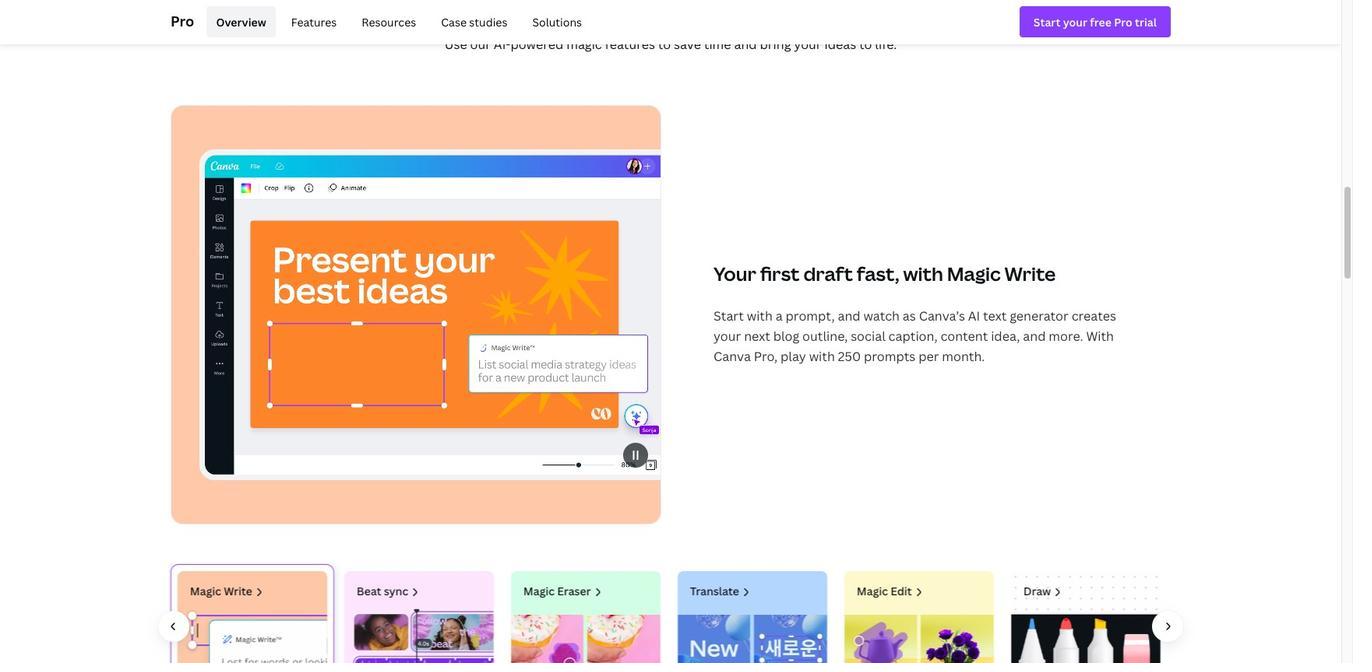 Task type: describe. For each thing, give the bounding box(es) containing it.
watch
[[864, 308, 900, 325]]

pro element
[[171, 0, 1171, 44]]

use our ai-powered magic features to save time and bring your ideas to life.
[[445, 35, 897, 53]]

canva
[[714, 348, 751, 366]]

features
[[291, 14, 337, 29]]

generator
[[1010, 308, 1069, 325]]

as
[[903, 308, 916, 325]]

your inside start with a prompt, and watch as canva's ai text generator creates your next blog outline, social caption, content idea, and more. with canva pro, play with 250 prompts per month.
[[714, 328, 741, 345]]

translate button
[[671, 565, 835, 664]]

prompts
[[864, 348, 916, 366]]

250
[[838, 348, 861, 366]]

eraser
[[557, 584, 591, 599]]

draw
[[1024, 584, 1051, 599]]

next
[[744, 328, 770, 345]]

resources
[[362, 14, 416, 29]]

play
[[781, 348, 806, 366]]

bring
[[760, 35, 791, 53]]

fast,
[[857, 261, 900, 287]]

your
[[714, 261, 757, 287]]

use
[[445, 35, 467, 53]]

beat
[[357, 584, 381, 599]]

magic
[[567, 35, 602, 53]]

idea,
[[991, 328, 1020, 345]]

first
[[760, 261, 800, 287]]

beat sync button
[[337, 565, 501, 664]]

magic write button
[[171, 565, 334, 664]]

content
[[941, 328, 988, 345]]

studies
[[469, 14, 508, 29]]

magic edit
[[857, 584, 912, 599]]

translate
[[690, 584, 739, 599]]

2 to from the left
[[860, 35, 872, 53]]

case
[[441, 14, 467, 29]]

solutions
[[533, 14, 582, 29]]

ideas
[[825, 35, 857, 53]]

caption,
[[889, 328, 938, 345]]

per
[[919, 348, 939, 366]]

draft
[[804, 261, 853, 287]]

with
[[1087, 328, 1114, 345]]

beat sync
[[357, 584, 409, 599]]

magic for magic edit
[[857, 584, 888, 599]]

ai
[[968, 308, 980, 325]]



Task type: locate. For each thing, give the bounding box(es) containing it.
0 horizontal spatial write
[[224, 584, 252, 599]]

life.
[[875, 35, 897, 53]]

2 horizontal spatial with
[[903, 261, 943, 287]]

your
[[794, 35, 822, 53], [714, 328, 741, 345]]

0 horizontal spatial with
[[747, 308, 773, 325]]

solutions link
[[523, 6, 591, 37]]

more.
[[1049, 328, 1084, 345]]

with up the as
[[903, 261, 943, 287]]

canva's
[[919, 308, 965, 325]]

a
[[776, 308, 783, 325]]

magic
[[947, 261, 1001, 287], [190, 584, 221, 599], [524, 584, 555, 599], [857, 584, 888, 599]]

outline,
[[803, 328, 848, 345]]

with left a
[[747, 308, 773, 325]]

0 horizontal spatial your
[[714, 328, 741, 345]]

social
[[851, 328, 886, 345]]

2 vertical spatial with
[[809, 348, 835, 366]]

pro,
[[754, 348, 778, 366]]

draw button
[[1004, 565, 1168, 664]]

magic eraser button
[[504, 565, 668, 664]]

case studies
[[441, 14, 508, 29]]

and
[[734, 35, 757, 53], [838, 308, 861, 325], [1023, 328, 1046, 345]]

magic eraser
[[524, 584, 591, 599]]

write inside button
[[224, 584, 252, 599]]

case studies link
[[432, 6, 517, 37]]

blog
[[774, 328, 800, 345]]

and up social
[[838, 308, 861, 325]]

resources link
[[352, 6, 426, 37]]

save
[[674, 35, 701, 53]]

1 horizontal spatial to
[[860, 35, 872, 53]]

1 vertical spatial with
[[747, 308, 773, 325]]

to left the life.
[[860, 35, 872, 53]]

menu bar inside pro element
[[201, 6, 591, 37]]

0 vertical spatial with
[[903, 261, 943, 287]]

your right bring
[[794, 35, 822, 53]]

creates
[[1072, 308, 1117, 325]]

magic for magic eraser
[[524, 584, 555, 599]]

overview link
[[207, 6, 276, 37]]

1 horizontal spatial and
[[838, 308, 861, 325]]

2 vertical spatial and
[[1023, 328, 1046, 345]]

features
[[605, 35, 655, 53]]

text
[[983, 308, 1007, 325]]

to left save
[[658, 35, 671, 53]]

with
[[903, 261, 943, 287], [747, 308, 773, 325], [809, 348, 835, 366]]

our
[[470, 35, 491, 53]]

magic inside button
[[857, 584, 888, 599]]

ai-
[[494, 35, 511, 53]]

menu bar
[[201, 6, 591, 37]]

your down start
[[714, 328, 741, 345]]

magic inside button
[[190, 584, 221, 599]]

1 vertical spatial write
[[224, 584, 252, 599]]

overview
[[216, 14, 266, 29]]

pro
[[171, 11, 194, 30]]

and down generator
[[1023, 328, 1046, 345]]

and right time
[[734, 35, 757, 53]]

1 vertical spatial your
[[714, 328, 741, 345]]

start with a prompt, and watch as canva's ai text generator creates your next blog outline, social caption, content idea, and more. with canva pro, play with 250 prompts per month.
[[714, 308, 1117, 366]]

0 horizontal spatial to
[[658, 35, 671, 53]]

write
[[1005, 261, 1056, 287], [224, 584, 252, 599]]

0 horizontal spatial and
[[734, 35, 757, 53]]

1 vertical spatial and
[[838, 308, 861, 325]]

edit
[[891, 584, 912, 599]]

sync
[[384, 584, 409, 599]]

1 to from the left
[[658, 35, 671, 53]]

your first draft fast, with magic write
[[714, 261, 1056, 287]]

1 horizontal spatial your
[[794, 35, 822, 53]]

powered
[[511, 35, 564, 53]]

magic write
[[190, 584, 252, 599]]

magic for magic write
[[190, 584, 221, 599]]

1 horizontal spatial write
[[1005, 261, 1056, 287]]

0 vertical spatial write
[[1005, 261, 1056, 287]]

0 vertical spatial your
[[794, 35, 822, 53]]

features link
[[282, 6, 346, 37]]

to
[[658, 35, 671, 53], [860, 35, 872, 53]]

prompt,
[[786, 308, 835, 325]]

2 horizontal spatial and
[[1023, 328, 1046, 345]]

month.
[[942, 348, 985, 366]]

magic inside 'button'
[[524, 584, 555, 599]]

1 horizontal spatial with
[[809, 348, 835, 366]]

0 vertical spatial and
[[734, 35, 757, 53]]

start
[[714, 308, 744, 325]]

menu bar containing overview
[[201, 6, 591, 37]]

time
[[704, 35, 731, 53]]

with down the outline,
[[809, 348, 835, 366]]

magic edit button
[[838, 565, 1001, 664]]



Task type: vqa. For each thing, say whether or not it's contained in the screenshot.
powered
yes



